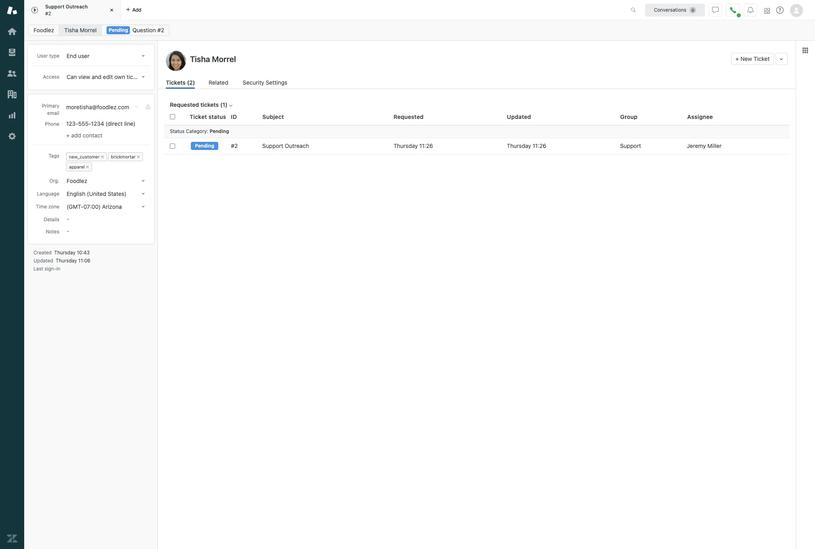 Task type: describe. For each thing, give the bounding box(es) containing it.
555-
[[78, 120, 91, 127]]

customers image
[[7, 68, 17, 79]]

english (united states)
[[67, 190, 126, 197]]

conversations button
[[645, 3, 705, 16]]

subject
[[262, 113, 284, 120]]

new
[[741, 55, 752, 62]]

user type
[[37, 53, 59, 59]]

access
[[43, 74, 59, 80]]

foodlez button
[[64, 176, 148, 187]]

notes
[[46, 229, 59, 235]]

view
[[78, 73, 90, 80]]

123-
[[66, 120, 78, 127]]

contact
[[83, 132, 102, 139]]

tisha
[[64, 27, 78, 33]]

language
[[37, 191, 59, 197]]

:
[[207, 128, 208, 134]]

1 vertical spatial pending
[[210, 128, 229, 134]]

type
[[49, 53, 59, 59]]

arrow down image for (gmt-07:00) arizona
[[142, 206, 145, 208]]

updated inside grid
[[507, 113, 531, 120]]

grid containing ticket status
[[158, 109, 796, 550]]

arrow down image for can view and edit own tickets only
[[142, 76, 145, 78]]

created thursday 10:43 updated thursday 11:06 last sign-in
[[33, 250, 90, 272]]

edit
[[103, 73, 113, 80]]

status category : pending
[[170, 128, 229, 134]]

zone
[[48, 204, 59, 210]]

conversations
[[654, 7, 687, 13]]

pending inside secondary element
[[109, 27, 128, 33]]

sign-
[[45, 266, 56, 272]]

primary email
[[42, 103, 59, 116]]

tisha morrel link
[[59, 25, 102, 36]]

1 11:26 from the left
[[419, 142, 433, 149]]

question #2
[[132, 27, 164, 33]]

new_customer
[[69, 154, 100, 159]]

(1)
[[220, 101, 228, 108]]

security
[[243, 79, 264, 86]]

tags
[[49, 153, 59, 159]]

requested for requested
[[394, 113, 424, 120]]

2 horizontal spatial #2
[[231, 142, 238, 149]]

brickmortar link
[[111, 154, 136, 159]]

security settings link
[[243, 78, 290, 89]]

requested tickets (1)
[[170, 101, 228, 108]]

(direct
[[106, 120, 123, 127]]

organizations image
[[7, 89, 17, 100]]

status
[[170, 128, 185, 134]]

jeremy miller
[[687, 142, 722, 149]]

arrow down image for end user
[[142, 55, 145, 57]]

admin image
[[7, 131, 17, 142]]

notifications image
[[747, 7, 754, 13]]

own
[[114, 73, 125, 80]]

11:06
[[78, 258, 90, 264]]

phone
[[45, 121, 59, 127]]

new_customer link
[[69, 154, 100, 159]]

support for support
[[620, 142, 641, 149]]

views image
[[7, 47, 17, 58]]

+ new ticket button
[[731, 53, 774, 65]]

id
[[231, 113, 237, 120]]

english (united states) button
[[64, 188, 148, 200]]

tab containing support outreach
[[24, 0, 121, 20]]

english
[[67, 190, 85, 197]]

can
[[67, 73, 77, 80]]

support outreach
[[262, 142, 309, 149]]

+ for + add contact
[[66, 132, 70, 139]]

ticket inside grid
[[190, 113, 207, 120]]

(gmt-07:00) arizona
[[67, 203, 122, 210]]

foodlez inside "button"
[[67, 178, 87, 184]]

add inside add popup button
[[132, 7, 141, 13]]

get help image
[[776, 6, 784, 14]]

(united
[[87, 190, 106, 197]]

main element
[[0, 0, 24, 550]]

jeremy
[[687, 142, 706, 149]]

2 vertical spatial pending
[[195, 143, 214, 149]]

outreach for support outreach
[[285, 142, 309, 149]]

1234
[[91, 120, 104, 127]]

related
[[209, 79, 228, 86]]

ticket inside "button"
[[754, 55, 770, 62]]

apps image
[[802, 47, 809, 54]]

close image
[[108, 6, 116, 14]]

time
[[36, 204, 47, 210]]

secondary element
[[24, 22, 815, 38]]

updated inside created thursday 10:43 updated thursday 11:06 last sign-in
[[33, 258, 53, 264]]

moretisha@foodlez.com
[[66, 104, 129, 111]]



Task type: vqa. For each thing, say whether or not it's contained in the screenshot.
apparel
yes



Task type: locate. For each thing, give the bounding box(es) containing it.
tickets right own
[[127, 73, 144, 80]]

1 arrow down image from the top
[[142, 76, 145, 78]]

1 thursday 11:26 from the left
[[394, 142, 433, 149]]

end user button
[[64, 50, 148, 62]]

1 vertical spatial outreach
[[285, 142, 309, 149]]

1 horizontal spatial support
[[262, 142, 283, 149]]

grid
[[158, 109, 796, 550]]

morrel
[[80, 27, 97, 33]]

foodlez up user
[[33, 27, 54, 33]]

ticket
[[754, 55, 770, 62], [190, 113, 207, 120]]

1 horizontal spatial +
[[736, 55, 739, 62]]

end
[[67, 52, 77, 59]]

+ down "123-"
[[66, 132, 70, 139]]

1 vertical spatial tickets
[[200, 101, 219, 108]]

status
[[209, 113, 226, 120]]

support for support outreach #2
[[45, 4, 64, 10]]

arrow down image
[[142, 76, 145, 78], [142, 193, 145, 195], [142, 206, 145, 208]]

1 vertical spatial arrow down image
[[142, 180, 145, 182]]

123-555-1234 (direct line)
[[66, 120, 135, 127]]

user
[[37, 53, 48, 59]]

tickets up ticket status
[[200, 101, 219, 108]]

foodlez
[[33, 27, 54, 33], [67, 178, 87, 184]]

pending down :
[[195, 143, 214, 149]]

assignee
[[687, 113, 713, 120]]

support up the foodlez link
[[45, 4, 64, 10]]

ticket right new
[[754, 55, 770, 62]]

add down "123-"
[[71, 132, 81, 139]]

last
[[33, 266, 43, 272]]

support down group
[[620, 142, 641, 149]]

10:43
[[77, 250, 90, 256]]

0 vertical spatial arrow down image
[[142, 55, 145, 57]]

#2 inside support outreach #2
[[45, 10, 51, 16]]

0 vertical spatial outreach
[[66, 4, 88, 10]]

0 horizontal spatial 11:26
[[419, 142, 433, 149]]

+ for + new ticket
[[736, 55, 739, 62]]

only
[[145, 73, 156, 80]]

0 vertical spatial add
[[132, 7, 141, 13]]

outreach for support outreach #2
[[66, 4, 88, 10]]

0 vertical spatial #2
[[45, 10, 51, 16]]

None checkbox
[[170, 143, 175, 149]]

reporting image
[[7, 110, 17, 121]]

1 horizontal spatial #2
[[157, 27, 164, 33]]

Select All Tickets checkbox
[[170, 114, 175, 120]]

tickets (2)
[[166, 79, 195, 86]]

apparel
[[69, 164, 85, 169]]

arrow down image for english (united states)
[[142, 193, 145, 195]]

created
[[33, 250, 52, 256]]

zendesk image
[[7, 534, 17, 544]]

0 vertical spatial foodlez
[[33, 27, 54, 33]]

arrow down image inside foodlez "button"
[[142, 180, 145, 182]]

(2)
[[187, 79, 195, 86]]

0 horizontal spatial requested
[[170, 101, 199, 108]]

2 arrow down image from the top
[[142, 193, 145, 195]]

1 horizontal spatial thursday 11:26
[[507, 142, 546, 149]]

tabs tab list
[[24, 0, 622, 20]]

requested
[[170, 101, 199, 108], [394, 113, 424, 120]]

0 horizontal spatial ticket
[[190, 113, 207, 120]]

category
[[186, 128, 207, 134]]

requested for requested tickets (1)
[[170, 101, 199, 108]]

foodlez inside secondary element
[[33, 27, 54, 33]]

+ add contact
[[66, 132, 102, 139]]

1 horizontal spatial updated
[[507, 113, 531, 120]]

1 horizontal spatial ticket
[[754, 55, 770, 62]]

1 vertical spatial foodlez
[[67, 178, 87, 184]]

#2 up the foodlez link
[[45, 10, 51, 16]]

details
[[44, 217, 59, 223]]

0 horizontal spatial thursday 11:26
[[394, 142, 433, 149]]

security settings
[[243, 79, 287, 86]]

pending
[[109, 27, 128, 33], [210, 128, 229, 134], [195, 143, 214, 149]]

2 vertical spatial arrow down image
[[142, 206, 145, 208]]

0 horizontal spatial +
[[66, 132, 70, 139]]

apparel link
[[69, 164, 85, 169]]

1 horizontal spatial add
[[132, 7, 141, 13]]

#2 inside secondary element
[[157, 27, 164, 33]]

menu
[[65, 151, 148, 173]]

ticket down requested tickets (1)
[[190, 113, 207, 120]]

primary
[[42, 103, 59, 109]]

#2 down id
[[231, 142, 238, 149]]

2 vertical spatial #2
[[231, 142, 238, 149]]

outreach inside support outreach #2
[[66, 4, 88, 10]]

arrow down image inside can view and edit own tickets only button
[[142, 76, 145, 78]]

0 vertical spatial requested
[[170, 101, 199, 108]]

+ left new
[[736, 55, 739, 62]]

0 vertical spatial updated
[[507, 113, 531, 120]]

arrow down image right the arizona
[[142, 206, 145, 208]]

None text field
[[188, 53, 728, 65]]

line)
[[124, 120, 135, 127]]

ticket status
[[190, 113, 226, 120]]

(gmt-
[[67, 203, 83, 210]]

support inside support outreach #2
[[45, 4, 64, 10]]

support outreach #2
[[45, 4, 88, 16]]

time zone
[[36, 204, 59, 210]]

arrow down image inside the english (united states) button
[[142, 193, 145, 195]]

1 vertical spatial requested
[[394, 113, 424, 120]]

0 horizontal spatial outreach
[[66, 4, 88, 10]]

2 thursday 11:26 from the left
[[507, 142, 546, 149]]

zendesk products image
[[764, 8, 770, 14]]

1 vertical spatial updated
[[33, 258, 53, 264]]

+ inside "button"
[[736, 55, 739, 62]]

0 horizontal spatial tickets
[[127, 73, 144, 80]]

0 vertical spatial +
[[736, 55, 739, 62]]

add button
[[121, 0, 146, 20]]

updated
[[507, 113, 531, 120], [33, 258, 53, 264]]

#2 right question
[[157, 27, 164, 33]]

0 horizontal spatial updated
[[33, 258, 53, 264]]

add up question
[[132, 7, 141, 13]]

arrow down image down question
[[142, 55, 145, 57]]

arrow down image left only
[[142, 76, 145, 78]]

menu containing new_customer
[[65, 151, 148, 173]]

question
[[132, 27, 156, 33]]

brickmortar
[[111, 154, 136, 159]]

foodlez link
[[28, 25, 59, 36]]

and
[[92, 73, 101, 80]]

arrow down image for foodlez
[[142, 180, 145, 182]]

thursday
[[394, 142, 418, 149], [507, 142, 531, 149], [54, 250, 75, 256], [56, 258, 77, 264]]

end user
[[67, 52, 89, 59]]

1 horizontal spatial requested
[[394, 113, 424, 120]]

#2
[[45, 10, 51, 16], [157, 27, 164, 33], [231, 142, 238, 149]]

can view and edit own tickets only
[[67, 73, 156, 80]]

settings
[[266, 79, 287, 86]]

1 horizontal spatial tickets
[[200, 101, 219, 108]]

arrow down image inside (gmt-07:00) arizona button
[[142, 206, 145, 208]]

2 horizontal spatial support
[[620, 142, 641, 149]]

button displays agent's chat status as invisible. image
[[712, 7, 719, 13]]

in
[[56, 266, 60, 272]]

user
[[78, 52, 89, 59]]

email
[[47, 110, 59, 116]]

states)
[[108, 190, 126, 197]]

0 vertical spatial arrow down image
[[142, 76, 145, 78]]

support for support outreach
[[262, 142, 283, 149]]

arrow down image inside end user button
[[142, 55, 145, 57]]

1 horizontal spatial outreach
[[285, 142, 309, 149]]

get started image
[[7, 26, 17, 37]]

0 vertical spatial tickets
[[127, 73, 144, 80]]

0 vertical spatial pending
[[109, 27, 128, 33]]

related link
[[209, 78, 229, 89]]

add
[[132, 7, 141, 13], [71, 132, 81, 139]]

arizona
[[102, 203, 122, 210]]

1 arrow down image from the top
[[142, 55, 145, 57]]

tab
[[24, 0, 121, 20]]

1 vertical spatial arrow down image
[[142, 193, 145, 195]]

foodlez up english
[[67, 178, 87, 184]]

3 arrow down image from the top
[[142, 206, 145, 208]]

tickets
[[166, 79, 186, 86]]

(gmt-07:00) arizona button
[[64, 201, 148, 213]]

can view and edit own tickets only button
[[64, 71, 156, 83]]

0 horizontal spatial support
[[45, 4, 64, 10]]

support
[[45, 4, 64, 10], [262, 142, 283, 149], [620, 142, 641, 149]]

arrow down image
[[142, 55, 145, 57], [142, 180, 145, 182]]

2 11:26 from the left
[[533, 142, 546, 149]]

tickets inside button
[[127, 73, 144, 80]]

1 vertical spatial add
[[71, 132, 81, 139]]

arrow down image right states)
[[142, 193, 145, 195]]

0 horizontal spatial foodlez
[[33, 27, 54, 33]]

0 horizontal spatial add
[[71, 132, 81, 139]]

tickets (2) link
[[166, 78, 195, 89]]

pending down the close image
[[109, 27, 128, 33]]

zendesk support image
[[7, 5, 17, 16]]

1 vertical spatial ticket
[[190, 113, 207, 120]]

07:00)
[[83, 203, 101, 210]]

0 horizontal spatial #2
[[45, 10, 51, 16]]

miller
[[708, 142, 722, 149]]

11:26
[[419, 142, 433, 149], [533, 142, 546, 149]]

support down subject
[[262, 142, 283, 149]]

1 horizontal spatial 11:26
[[533, 142, 546, 149]]

0 vertical spatial ticket
[[754, 55, 770, 62]]

arrow down image up the english (united states) button
[[142, 180, 145, 182]]

1 vertical spatial +
[[66, 132, 70, 139]]

1 horizontal spatial foodlez
[[67, 178, 87, 184]]

1 vertical spatial #2
[[157, 27, 164, 33]]

support outreach link
[[262, 142, 309, 150]]

2 arrow down image from the top
[[142, 180, 145, 182]]

outreach
[[66, 4, 88, 10], [285, 142, 309, 149]]

+ new ticket
[[736, 55, 770, 62]]

group
[[620, 113, 638, 120]]

pending right :
[[210, 128, 229, 134]]

org.
[[49, 178, 59, 184]]

tisha morrel
[[64, 27, 97, 33]]



